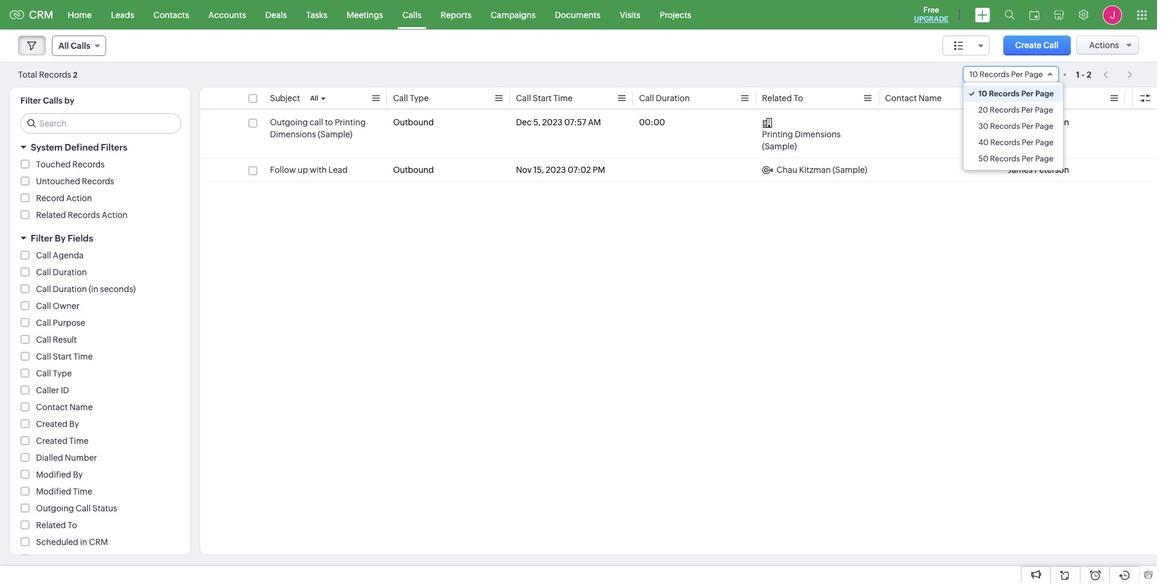 Task type: locate. For each thing, give the bounding box(es) containing it.
related down record
[[36, 210, 66, 220]]

0 vertical spatial owner
[[1025, 93, 1052, 103]]

0 vertical spatial 10 records per page
[[970, 70, 1043, 79]]

calls for filter calls by
[[43, 96, 63, 106]]

records up 50 records per page option
[[991, 138, 1021, 147]]

crm right in
[[89, 538, 108, 547]]

call duration up 00:00
[[639, 93, 690, 103]]

visits
[[620, 10, 641, 20]]

40 records per page option
[[964, 134, 1063, 151]]

1 vertical spatial 2023
[[546, 165, 566, 175]]

2 vertical spatial duration
[[53, 285, 87, 294]]

10
[[970, 70, 978, 79], [979, 89, 988, 98]]

time up number
[[69, 437, 89, 446]]

peterson for printing dimensions (sample)
[[1035, 118, 1070, 127]]

james
[[1009, 118, 1033, 127], [1009, 165, 1033, 175]]

0 vertical spatial 10
[[970, 70, 978, 79]]

dimensions up kitzman
[[795, 130, 841, 139]]

to up scheduled in crm
[[68, 521, 77, 531]]

1 created from the top
[[36, 420, 68, 429]]

1 horizontal spatial contact
[[886, 93, 917, 103]]

(sample) right kitzman
[[833, 165, 868, 175]]

(sample) inside printing dimensions (sample)
[[762, 142, 797, 151]]

0 horizontal spatial call owner
[[36, 301, 80, 311]]

call owner up 20 records per page
[[1009, 93, 1052, 103]]

0 vertical spatial (sample)
[[318, 130, 353, 139]]

start down result
[[53, 352, 72, 362]]

filters
[[101, 142, 127, 153]]

0 vertical spatial call owner
[[1009, 93, 1052, 103]]

call inside create call button
[[1044, 40, 1059, 50]]

call start time
[[516, 93, 573, 103], [36, 352, 93, 362]]

list box
[[964, 83, 1063, 170]]

10 records per page up 20 records per page
[[979, 89, 1054, 98]]

30 records per page
[[979, 122, 1054, 131]]

0 horizontal spatial contact name
[[36, 403, 93, 412]]

records down 10 records per page option
[[990, 106, 1020, 115]]

0 horizontal spatial all
[[58, 41, 69, 51]]

navigation
[[1098, 66, 1140, 83]]

james down 50 records per page
[[1009, 165, 1033, 175]]

1 vertical spatial call duration
[[36, 268, 87, 277]]

2 james from the top
[[1009, 165, 1033, 175]]

touched
[[36, 160, 71, 169]]

call start time down result
[[36, 352, 93, 362]]

per up the 30 records per page
[[1022, 106, 1034, 115]]

0 vertical spatial to
[[794, 93, 804, 103]]

by inside dropdown button
[[55, 233, 66, 244]]

1 vertical spatial 10
[[979, 89, 988, 98]]

subject up outgoing call to printing dimensions (sample) at the top of page
[[270, 93, 300, 103]]

call owner
[[1009, 93, 1052, 103], [36, 301, 80, 311]]

total
[[18, 70, 37, 79]]

call type
[[393, 93, 429, 103], [36, 369, 72, 379]]

duration down agenda
[[53, 268, 87, 277]]

with
[[310, 165, 327, 175]]

by up "created time"
[[69, 420, 79, 429]]

all calls
[[58, 41, 90, 51]]

per inside field
[[1012, 70, 1024, 79]]

0 vertical spatial outgoing
[[270, 118, 308, 127]]

1 vertical spatial printing
[[762, 130, 793, 139]]

create call
[[1016, 40, 1059, 50]]

0 vertical spatial name
[[919, 93, 942, 103]]

outgoing inside outgoing call to printing dimensions (sample)
[[270, 118, 308, 127]]

0 vertical spatial call type
[[393, 93, 429, 103]]

time
[[554, 93, 573, 103], [73, 352, 93, 362], [69, 437, 89, 446], [73, 487, 92, 497]]

1 vertical spatial outbound
[[393, 165, 434, 175]]

per up 10 records per page option
[[1012, 70, 1024, 79]]

1 vertical spatial contact
[[36, 403, 68, 412]]

tasks link
[[297, 0, 337, 29]]

1 vertical spatial james
[[1009, 165, 1033, 175]]

1 horizontal spatial (sample)
[[762, 142, 797, 151]]

crm left home link
[[29, 8, 53, 21]]

1 peterson from the top
[[1035, 118, 1070, 127]]

printing inside outgoing call to printing dimensions (sample)
[[335, 118, 366, 127]]

up
[[298, 165, 308, 175]]

follow up with lead
[[270, 165, 348, 175]]

0 vertical spatial start
[[533, 93, 552, 103]]

printing up chau
[[762, 130, 793, 139]]

0 vertical spatial james peterson
[[1009, 118, 1070, 127]]

subject
[[270, 93, 300, 103], [36, 555, 66, 564]]

2023 right 5,
[[542, 118, 563, 127]]

per down 40 records per page
[[1022, 154, 1034, 163]]

2 peterson from the top
[[1035, 165, 1070, 175]]

2023 right 15,
[[546, 165, 566, 175]]

None field
[[943, 36, 990, 55]]

outbound for follow up with lead
[[393, 165, 434, 175]]

per up 40 records per page
[[1022, 122, 1034, 131]]

related up scheduled
[[36, 521, 66, 531]]

all
[[58, 41, 69, 51], [310, 95, 318, 102]]

2 vertical spatial (sample)
[[833, 165, 868, 175]]

0 vertical spatial subject
[[270, 93, 300, 103]]

nov
[[516, 165, 532, 175]]

0 horizontal spatial start
[[53, 352, 72, 362]]

crm link
[[10, 8, 53, 21]]

search element
[[998, 0, 1023, 30]]

owner
[[1025, 93, 1052, 103], [53, 301, 80, 311]]

dimensions down 'call'
[[270, 130, 316, 139]]

50 records per page
[[979, 154, 1054, 163]]

owner up 20 records per page
[[1025, 93, 1052, 103]]

calls down home
[[71, 41, 90, 51]]

2 for total records 2
[[73, 70, 78, 79]]

1 horizontal spatial contact name
[[886, 93, 942, 103]]

call owner up call purpose
[[36, 301, 80, 311]]

time up "dec 5, 2023 07:57 am"
[[554, 93, 573, 103]]

0 vertical spatial all
[[58, 41, 69, 51]]

0 vertical spatial printing
[[335, 118, 366, 127]]

filter inside dropdown button
[[31, 233, 53, 244]]

modified down modified by
[[36, 487, 71, 497]]

0 horizontal spatial 2
[[73, 70, 78, 79]]

0 vertical spatial contact name
[[886, 93, 942, 103]]

0 vertical spatial outbound
[[393, 118, 434, 127]]

filter
[[20, 96, 41, 106], [31, 233, 53, 244]]

to
[[794, 93, 804, 103], [68, 521, 77, 531]]

per up 20 records per page
[[1022, 89, 1034, 98]]

all up 'call'
[[310, 95, 318, 102]]

2 vertical spatial calls
[[43, 96, 63, 106]]

2 dimensions from the left
[[795, 130, 841, 139]]

peterson
[[1035, 118, 1070, 127], [1035, 165, 1070, 175]]

1 horizontal spatial 10
[[979, 89, 988, 98]]

1 outbound from the top
[[393, 118, 434, 127]]

0 horizontal spatial related to
[[36, 521, 77, 531]]

caller
[[36, 386, 59, 396]]

untouched
[[36, 177, 80, 186]]

(sample) down to at left
[[318, 130, 353, 139]]

page down the 30 records per page
[[1036, 138, 1054, 147]]

1 horizontal spatial 2
[[1087, 70, 1092, 79]]

1 horizontal spatial type
[[410, 93, 429, 103]]

2 outbound from the top
[[393, 165, 434, 175]]

1 horizontal spatial call duration
[[639, 93, 690, 103]]

page up 20 records per page
[[1036, 89, 1054, 98]]

0 horizontal spatial crm
[[29, 8, 53, 21]]

projects link
[[650, 0, 701, 29]]

page for 40 records per page option
[[1036, 138, 1054, 147]]

0 horizontal spatial owner
[[53, 301, 80, 311]]

action up related records action
[[66, 194, 92, 203]]

2
[[1087, 70, 1092, 79], [73, 70, 78, 79]]

10 up 20
[[979, 89, 988, 98]]

2 horizontal spatial (sample)
[[833, 165, 868, 175]]

related
[[762, 93, 792, 103], [36, 210, 66, 220], [36, 521, 66, 531]]

records
[[39, 70, 71, 79], [980, 70, 1010, 79], [989, 89, 1020, 98], [990, 106, 1020, 115], [991, 122, 1021, 131], [991, 138, 1021, 147], [990, 154, 1020, 163], [72, 160, 105, 169], [82, 177, 114, 186], [68, 210, 100, 220]]

1 vertical spatial (sample)
[[762, 142, 797, 151]]

1 vertical spatial by
[[69, 420, 79, 429]]

printing dimensions (sample) link
[[762, 116, 873, 153]]

1 vertical spatial call start time
[[36, 352, 93, 362]]

per down the 30 records per page
[[1022, 138, 1034, 147]]

modified for modified by
[[36, 470, 71, 480]]

(sample) for nov 15, 2023 07:02 pm
[[833, 165, 868, 175]]

modified for modified time
[[36, 487, 71, 497]]

call duration down call agenda
[[36, 268, 87, 277]]

duration up 00:00
[[656, 93, 690, 103]]

2 james peterson from the top
[[1009, 165, 1070, 175]]

filter by fields button
[[10, 228, 191, 249]]

outgoing call to printing dimensions (sample) link
[[270, 116, 381, 140]]

james for chau kitzman (sample)
[[1009, 165, 1033, 175]]

1 modified from the top
[[36, 470, 71, 480]]

system defined filters button
[[10, 137, 191, 158]]

1 james peterson from the top
[[1009, 118, 1070, 127]]

kitzman
[[799, 165, 831, 175]]

page for 50 records per page option
[[1036, 154, 1054, 163]]

scheduled
[[36, 538, 78, 547]]

filter down total
[[20, 96, 41, 106]]

time up outgoing call status
[[73, 487, 92, 497]]

page up 10 records per page option
[[1025, 70, 1043, 79]]

page for 30 records per page option
[[1036, 122, 1054, 131]]

10 records per page up 10 records per page option
[[970, 70, 1043, 79]]

1 horizontal spatial call owner
[[1009, 93, 1052, 103]]

related up printing dimensions (sample)
[[762, 93, 792, 103]]

20 records per page
[[979, 106, 1054, 115]]

2 created from the top
[[36, 437, 68, 446]]

1 horizontal spatial printing
[[762, 130, 793, 139]]

0 vertical spatial created
[[36, 420, 68, 429]]

am
[[588, 118, 601, 127]]

related to
[[762, 93, 804, 103], [36, 521, 77, 531]]

10 up 10 records per page option
[[970, 70, 978, 79]]

caller id
[[36, 386, 69, 396]]

documents link
[[546, 0, 610, 29]]

calls
[[403, 10, 422, 20], [71, 41, 90, 51], [43, 96, 63, 106]]

calls left the by
[[43, 96, 63, 106]]

records up 10 records per page option
[[980, 70, 1010, 79]]

2 vertical spatial by
[[73, 470, 83, 480]]

dec
[[516, 118, 532, 127]]

1 horizontal spatial start
[[533, 93, 552, 103]]

0 vertical spatial modified
[[36, 470, 71, 480]]

related to up scheduled
[[36, 521, 77, 531]]

row group containing outgoing call to printing dimensions (sample)
[[200, 111, 1158, 182]]

10 Records Per Page field
[[963, 66, 1059, 83]]

0 vertical spatial filter
[[20, 96, 41, 106]]

2 up the by
[[73, 70, 78, 79]]

start
[[533, 93, 552, 103], [53, 352, 72, 362]]

0 horizontal spatial calls
[[43, 96, 63, 106]]

chau kitzman (sample)
[[777, 165, 868, 175]]

0 horizontal spatial call type
[[36, 369, 72, 379]]

Search text field
[[21, 114, 181, 133]]

dimensions
[[270, 130, 316, 139], [795, 130, 841, 139]]

1 dimensions from the left
[[270, 130, 316, 139]]

1 vertical spatial owner
[[53, 301, 80, 311]]

30 records per page option
[[964, 118, 1063, 134]]

seconds)
[[100, 285, 136, 294]]

owner up purpose
[[53, 301, 80, 311]]

to up printing dimensions (sample) link
[[794, 93, 804, 103]]

follow
[[270, 165, 296, 175]]

(sample) up chau
[[762, 142, 797, 151]]

by for filter
[[55, 233, 66, 244]]

0 vertical spatial by
[[55, 233, 66, 244]]

10 records per page inside 10 records per page option
[[979, 89, 1054, 98]]

1 james from the top
[[1009, 118, 1033, 127]]

2 modified from the top
[[36, 487, 71, 497]]

james down 20 records per page
[[1009, 118, 1033, 127]]

0 vertical spatial peterson
[[1035, 118, 1070, 127]]

all for all calls
[[58, 41, 69, 51]]

outgoing left 'call'
[[270, 118, 308, 127]]

1 horizontal spatial crm
[[89, 538, 108, 547]]

0 vertical spatial crm
[[29, 8, 53, 21]]

action up filter by fields dropdown button
[[102, 210, 128, 220]]

reports link
[[431, 0, 481, 29]]

1 vertical spatial all
[[310, 95, 318, 102]]

list box containing 10 records per page
[[964, 83, 1063, 170]]

page inside field
[[1025, 70, 1043, 79]]

outgoing
[[270, 118, 308, 127], [36, 504, 74, 514]]

created up "created time"
[[36, 420, 68, 429]]

10 inside option
[[979, 89, 988, 98]]

page down 40 records per page
[[1036, 154, 1054, 163]]

1 vertical spatial type
[[53, 369, 72, 379]]

outgoing down modified time
[[36, 504, 74, 514]]

dimensions inside printing dimensions (sample)
[[795, 130, 841, 139]]

call start time up 5,
[[516, 93, 573, 103]]

-
[[1082, 70, 1085, 79]]

page up 40 records per page
[[1036, 122, 1054, 131]]

record action
[[36, 194, 92, 203]]

calls link
[[393, 0, 431, 29]]

name
[[919, 93, 942, 103], [70, 403, 93, 412]]

1 vertical spatial created
[[36, 437, 68, 446]]

per for 50 records per page option
[[1022, 154, 1034, 163]]

0 vertical spatial calls
[[403, 10, 422, 20]]

07:57
[[564, 118, 587, 127]]

1 vertical spatial peterson
[[1035, 165, 1070, 175]]

james peterson down 20 records per page
[[1009, 118, 1070, 127]]

(sample)
[[318, 130, 353, 139], [762, 142, 797, 151], [833, 165, 868, 175]]

row group
[[200, 111, 1158, 182]]

created up dialled
[[36, 437, 68, 446]]

10 records per page inside 10 records per page field
[[970, 70, 1043, 79]]

1 vertical spatial james peterson
[[1009, 165, 1070, 175]]

peterson for chau kitzman (sample)
[[1035, 165, 1070, 175]]

per for 20 records per page option
[[1022, 106, 1034, 115]]

0 horizontal spatial outgoing
[[36, 504, 74, 514]]

start up 5,
[[533, 93, 552, 103]]

1 vertical spatial call type
[[36, 369, 72, 379]]

0 horizontal spatial (sample)
[[318, 130, 353, 139]]

1 vertical spatial outgoing
[[36, 504, 74, 514]]

by
[[64, 96, 74, 106]]

0 horizontal spatial call start time
[[36, 352, 93, 362]]

create call button
[[1004, 36, 1071, 55]]

2 inside total records 2
[[73, 70, 78, 79]]

1 vertical spatial modified
[[36, 487, 71, 497]]

page up the 30 records per page
[[1035, 106, 1054, 115]]

1 horizontal spatial calls
[[71, 41, 90, 51]]

1 horizontal spatial related to
[[762, 93, 804, 103]]

1 horizontal spatial dimensions
[[795, 130, 841, 139]]

0 horizontal spatial name
[[70, 403, 93, 412]]

1 vertical spatial to
[[68, 521, 77, 531]]

printing right to at left
[[335, 118, 366, 127]]

related to up printing dimensions (sample)
[[762, 93, 804, 103]]

peterson down 50 records per page
[[1035, 165, 1070, 175]]

by down number
[[73, 470, 83, 480]]

duration left (in
[[53, 285, 87, 294]]

1 horizontal spatial action
[[102, 210, 128, 220]]

james peterson down 50 records per page
[[1009, 165, 1070, 175]]

all up total records 2
[[58, 41, 69, 51]]

per for 10 records per page option
[[1022, 89, 1034, 98]]

to
[[325, 118, 333, 127]]

2 right -
[[1087, 70, 1092, 79]]

calls inside field
[[71, 41, 90, 51]]

1 vertical spatial subject
[[36, 555, 66, 564]]

1 horizontal spatial subject
[[270, 93, 300, 103]]

calls left reports link
[[403, 10, 422, 20]]

created
[[36, 420, 68, 429], [36, 437, 68, 446]]

create menu image
[[976, 8, 991, 22]]

records down defined
[[72, 160, 105, 169]]

filter up call agenda
[[31, 233, 53, 244]]

records down touched records on the left top of page
[[82, 177, 114, 186]]

1 horizontal spatial outgoing
[[270, 118, 308, 127]]

action
[[66, 194, 92, 203], [102, 210, 128, 220]]

modified time
[[36, 487, 92, 497]]

peterson down 20 records per page
[[1035, 118, 1070, 127]]

0 vertical spatial related
[[762, 93, 792, 103]]

1 vertical spatial calls
[[71, 41, 90, 51]]

by up call agenda
[[55, 233, 66, 244]]

accounts
[[209, 10, 246, 20]]

1 horizontal spatial owner
[[1025, 93, 1052, 103]]

modified down dialled
[[36, 470, 71, 480]]

all inside field
[[58, 41, 69, 51]]

0 horizontal spatial printing
[[335, 118, 366, 127]]

1 vertical spatial filter
[[31, 233, 53, 244]]

subject down scheduled
[[36, 555, 66, 564]]



Task type: vqa. For each thing, say whether or not it's contained in the screenshot.
Drafts
no



Task type: describe. For each thing, give the bounding box(es) containing it.
contacts link
[[144, 0, 199, 29]]

meetings link
[[337, 0, 393, 29]]

filter by fields
[[31, 233, 93, 244]]

20 records per page option
[[964, 102, 1063, 118]]

1 horizontal spatial name
[[919, 93, 942, 103]]

modified by
[[36, 470, 83, 480]]

chau kitzman (sample) link
[[762, 164, 868, 176]]

1 vertical spatial related
[[36, 210, 66, 220]]

1 vertical spatial related to
[[36, 521, 77, 531]]

40 records per page
[[979, 138, 1054, 147]]

1 vertical spatial start
[[53, 352, 72, 362]]

campaigns link
[[481, 0, 546, 29]]

purpose
[[53, 318, 85, 328]]

create menu element
[[968, 0, 998, 29]]

call
[[310, 118, 323, 127]]

status
[[92, 504, 117, 514]]

by for created
[[69, 420, 79, 429]]

printing dimensions (sample)
[[762, 130, 841, 151]]

(sample) inside outgoing call to printing dimensions (sample)
[[318, 130, 353, 139]]

1 horizontal spatial call type
[[393, 93, 429, 103]]

projects
[[660, 10, 692, 20]]

result
[[53, 335, 77, 345]]

nov 15, 2023 07:02 pm
[[516, 165, 605, 175]]

agenda
[[53, 251, 84, 260]]

calls for all calls
[[71, 41, 90, 51]]

contacts
[[154, 10, 189, 20]]

lead
[[329, 165, 348, 175]]

1 - 2
[[1077, 70, 1092, 79]]

fields
[[68, 233, 93, 244]]

10 inside field
[[970, 70, 978, 79]]

filter calls by
[[20, 96, 74, 106]]

home link
[[58, 0, 101, 29]]

1 vertical spatial contact name
[[36, 403, 93, 412]]

scheduled in crm
[[36, 538, 108, 547]]

free upgrade
[[915, 5, 949, 24]]

1 vertical spatial action
[[102, 210, 128, 220]]

related records action
[[36, 210, 128, 220]]

00:00
[[639, 118, 665, 127]]

dialled
[[36, 453, 63, 463]]

0 horizontal spatial contact
[[36, 403, 68, 412]]

40
[[979, 138, 989, 147]]

tasks
[[306, 10, 328, 20]]

0 vertical spatial type
[[410, 93, 429, 103]]

page for 10 records per page option
[[1036, 89, 1054, 98]]

meetings
[[347, 10, 383, 20]]

time down result
[[73, 352, 93, 362]]

leads link
[[101, 0, 144, 29]]

2 vertical spatial related
[[36, 521, 66, 531]]

created for created time
[[36, 437, 68, 446]]

documents
[[555, 10, 601, 20]]

untouched records
[[36, 177, 114, 186]]

0 vertical spatial action
[[66, 194, 92, 203]]

call result
[[36, 335, 77, 345]]

1 vertical spatial crm
[[89, 538, 108, 547]]

2023 for 07:02
[[546, 165, 566, 175]]

records down 40 records per page option
[[990, 154, 1020, 163]]

by for modified
[[73, 470, 83, 480]]

07:02
[[568, 165, 591, 175]]

follow up with lead link
[[270, 164, 348, 176]]

profile image
[[1103, 5, 1123, 24]]

search image
[[1005, 10, 1015, 20]]

outgoing call to printing dimensions (sample)
[[270, 118, 366, 139]]

1 vertical spatial duration
[[53, 268, 87, 277]]

filter for filter by fields
[[31, 233, 53, 244]]

outgoing call status
[[36, 504, 117, 514]]

defined
[[65, 142, 99, 153]]

pm
[[593, 165, 605, 175]]

5,
[[534, 118, 541, 127]]

upgrade
[[915, 15, 949, 24]]

records inside field
[[980, 70, 1010, 79]]

20
[[979, 106, 989, 115]]

number
[[65, 453, 97, 463]]

in
[[80, 538, 87, 547]]

0 vertical spatial call duration
[[639, 93, 690, 103]]

0 horizontal spatial to
[[68, 521, 77, 531]]

15,
[[534, 165, 544, 175]]

1 horizontal spatial call start time
[[516, 93, 573, 103]]

1 vertical spatial name
[[70, 403, 93, 412]]

chau
[[777, 165, 798, 175]]

per for 40 records per page option
[[1022, 138, 1034, 147]]

created by
[[36, 420, 79, 429]]

reports
[[441, 10, 472, 20]]

dimensions inside outgoing call to printing dimensions (sample)
[[270, 130, 316, 139]]

size image
[[954, 40, 964, 51]]

2 for 1 - 2
[[1087, 70, 1092, 79]]

calendar image
[[1030, 10, 1040, 20]]

page for 20 records per page option
[[1035, 106, 1054, 115]]

2023 for 07:57
[[542, 118, 563, 127]]

james peterson for chau kitzman (sample)
[[1009, 165, 1070, 175]]

outgoing for outgoing call to printing dimensions (sample)
[[270, 118, 308, 127]]

total records 2
[[18, 70, 78, 79]]

touched records
[[36, 160, 105, 169]]

All Calls field
[[52, 36, 106, 56]]

id
[[61, 386, 69, 396]]

(sample) for dec 5, 2023 07:57 am
[[762, 142, 797, 151]]

2 horizontal spatial calls
[[403, 10, 422, 20]]

records up 20 records per page option
[[989, 89, 1020, 98]]

30
[[979, 122, 989, 131]]

filter for filter calls by
[[20, 96, 41, 106]]

records down 20 records per page option
[[991, 122, 1021, 131]]

created time
[[36, 437, 89, 446]]

record
[[36, 194, 64, 203]]

records up filter calls by
[[39, 70, 71, 79]]

campaigns
[[491, 10, 536, 20]]

(in
[[89, 285, 98, 294]]

50
[[979, 154, 989, 163]]

system defined filters
[[31, 142, 127, 153]]

home
[[68, 10, 92, 20]]

call duration (in seconds)
[[36, 285, 136, 294]]

james for printing dimensions (sample)
[[1009, 118, 1033, 127]]

actions
[[1090, 40, 1120, 50]]

per for 30 records per page option
[[1022, 122, 1034, 131]]

0 horizontal spatial subject
[[36, 555, 66, 564]]

outgoing for outgoing call status
[[36, 504, 74, 514]]

created for created by
[[36, 420, 68, 429]]

10 records per page option
[[964, 86, 1063, 102]]

printing inside printing dimensions (sample)
[[762, 130, 793, 139]]

0 horizontal spatial call duration
[[36, 268, 87, 277]]

deals link
[[256, 0, 297, 29]]

deals
[[265, 10, 287, 20]]

0 vertical spatial duration
[[656, 93, 690, 103]]

dec 5, 2023 07:57 am
[[516, 118, 601, 127]]

profile element
[[1096, 0, 1130, 29]]

create
[[1016, 40, 1042, 50]]

james peterson for printing dimensions (sample)
[[1009, 118, 1070, 127]]

1
[[1077, 70, 1080, 79]]

50 records per page option
[[964, 151, 1063, 167]]

free
[[924, 5, 940, 14]]

accounts link
[[199, 0, 256, 29]]

all for all
[[310, 95, 318, 102]]

0 vertical spatial contact
[[886, 93, 917, 103]]

outbound for outgoing call to printing dimensions (sample)
[[393, 118, 434, 127]]

records up fields
[[68, 210, 100, 220]]

visits link
[[610, 0, 650, 29]]

dialled number
[[36, 453, 97, 463]]



